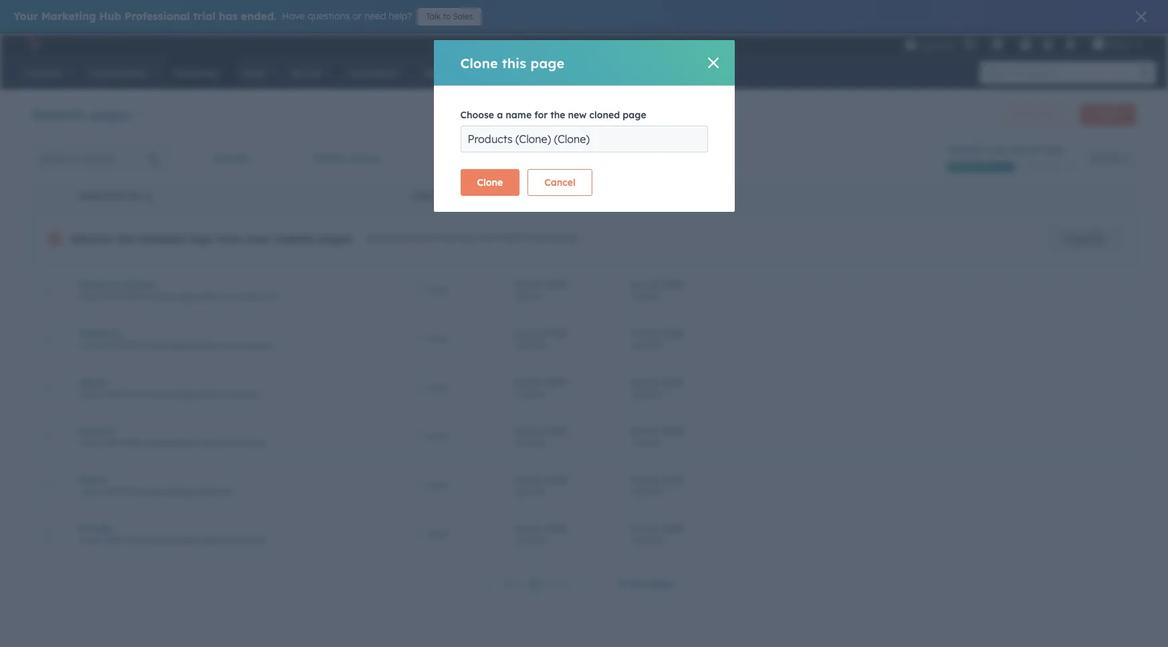 Task type: vqa. For each thing, say whether or not it's contained in the screenshot.
43917789.hubspotpagebuilder.com/pricing
yes



Task type: locate. For each thing, give the bounding box(es) containing it.
oct 27, 2023 12:39 pm inside about was updated on oct 27, 2023 element
[[514, 376, 567, 400]]

0 vertical spatial publish status
[[313, 153, 379, 165]]

2023 for home was created on oct 27, 2023 at 12:39 pm element
[[663, 474, 684, 486]]

2023 inside products was created on oct 27, 2023 at 12:39 pm element
[[663, 327, 684, 339]]

this
[[502, 55, 526, 71]]

27,
[[532, 279, 543, 291], [649, 279, 661, 291], [532, 327, 543, 339], [649, 327, 661, 339], [532, 376, 543, 388], [649, 376, 661, 388], [532, 425, 543, 437], [649, 425, 661, 437], [532, 474, 543, 486], [649, 474, 661, 486], [532, 523, 543, 535], [649, 523, 661, 535]]

page inside popup button
[[650, 578, 674, 590]]

page right 'this'
[[531, 55, 565, 71]]

2 oct 27, 2023 1:28 pm from the left
[[631, 279, 684, 302]]

6 music- from the top
[[79, 536, 104, 546]]

1 press to sort. element from the left
[[477, 190, 482, 202]]

1 vertical spatial publish
[[413, 191, 450, 201]]

0 horizontal spatial more
[[449, 153, 472, 165]]

oct 27, 2023 12:39 pm inside home was created on oct 27, 2023 at 12:39 pm element
[[631, 474, 684, 497]]

0 horizontal spatial close image
[[708, 58, 719, 68]]

contact link
[[79, 425, 381, 437]]

1 draft from the top
[[429, 286, 449, 296]]

0 horizontal spatial upgrade
[[920, 40, 956, 51]]

0 horizontal spatial publish status
[[313, 153, 379, 165]]

1 vertical spatial publish status
[[413, 191, 483, 201]]

home was created on oct 27, 2023 at 12:39 pm element
[[631, 474, 1120, 499]]

actions button
[[1085, 150, 1137, 167]]

0 horizontal spatial press to sort. image
[[477, 190, 482, 200]]

suite
[[523, 232, 546, 244]]

oct 27, 2023 12:39 pm inside pricing was created on oct 27, 2023 at 12:39 pm element
[[631, 523, 684, 546]]

press to sort. image for updated date (edt)
[[594, 190, 599, 200]]

1 vertical spatial upgrade
[[1065, 233, 1105, 245]]

upgrade link
[[1048, 225, 1122, 252]]

2023 inside pricing was updated on oct 27, 2023 "element"
[[546, 523, 567, 535]]

0 horizontal spatial status
[[350, 153, 379, 165]]

2023 for about was updated on oct 27, 2023 element
[[546, 376, 567, 388]]

1 music- from the top
[[79, 292, 104, 302]]

1:28
[[514, 292, 528, 302], [631, 292, 645, 302]]

about was created on oct 27, 2023 at 12:39 pm element
[[631, 376, 1120, 401]]

6 draft from the top
[[429, 530, 449, 540]]

1 down products (clone) link
[[276, 292, 279, 302]]

1 vertical spatial 1
[[533, 579, 538, 591]]

1 vertical spatial products
[[79, 328, 121, 340]]

oct 27, 2023 12:39 pm inside contact was updated on oct 27, 2023 element
[[514, 425, 567, 449]]

0 horizontal spatial the
[[117, 232, 135, 246]]

oct 27, 2023 12:39 pm inside the about was created on oct 27, 2023 at 12:39 pm element
[[631, 376, 684, 400]]

more inside button
[[449, 153, 472, 165]]

43917789.hubspotpagebuilder.com
[[104, 487, 234, 497]]

4 draft from the top
[[429, 432, 449, 442]]

43917789.hubspotpagebuilder.com/products-
[[104, 292, 276, 302]]

7
[[1044, 144, 1048, 157]]

publish status inside popup button
[[313, 153, 379, 165]]

1 horizontal spatial status
[[453, 191, 483, 201]]

music- down home
[[79, 487, 104, 497]]

more left the filters
[[449, 153, 472, 165]]

publish for publish status button
[[413, 191, 450, 201]]

pm inside pricing was updated on oct 27, 2023 "element"
[[535, 536, 546, 546]]

menu containing music
[[904, 33, 1153, 55]]

2023 inside the about was created on oct 27, 2023 at 12:39 pm element
[[663, 376, 684, 388]]

oct 27, 2023 12:39 pm inside contact was created on oct 27, 2023 at 12:39 pm element
[[631, 425, 684, 449]]

0 horizontal spatial 1
[[276, 292, 279, 302]]

2 music- from the top
[[79, 340, 104, 351]]

oct 27, 2023 12:39 pm for products was updated on oct 27, 2023 element
[[514, 327, 567, 351]]

1 press to sort. image from the left
[[477, 190, 482, 200]]

oct 27, 2023 12:39 pm for pricing was created on oct 27, 2023 at 12:39 pm element
[[631, 523, 684, 546]]

0 horizontal spatial 1:28
[[514, 292, 528, 302]]

music- down about at bottom left
[[79, 389, 104, 399]]

status inside publish status popup button
[[350, 153, 379, 165]]

publish inside publish status button
[[413, 191, 450, 201]]

0 vertical spatial clone
[[461, 55, 498, 71]]

clone inside button
[[477, 177, 503, 189]]

press to sort. element down "more filters"
[[477, 190, 482, 202]]

0 vertical spatial 1
[[276, 292, 279, 302]]

filters
[[475, 153, 502, 165]]

1 horizontal spatial 1:28
[[631, 292, 645, 302]]

clone for clone this page
[[461, 55, 498, 71]]

press to sort. element inside "updated date (edt)" button
[[594, 190, 599, 202]]

0 vertical spatial more
[[1013, 110, 1033, 120]]

43917789.hubspotpagebuilder.com/about
[[104, 389, 261, 399]]

1 horizontal spatial oct 27, 2023 1:28 pm
[[631, 279, 684, 302]]

with
[[479, 232, 497, 244]]

2 products from the top
[[79, 328, 121, 340]]

music- inside products music-43917789.hubspotpagebuilder.com/products
[[79, 340, 104, 351]]

music- down contact in the bottom left of the page
[[79, 438, 104, 448]]

oct 27, 2023 12:39 pm inside products was created on oct 27, 2023 at 12:39 pm element
[[631, 327, 684, 351]]

music- down remove
[[79, 292, 104, 302]]

press to sort. image
[[477, 190, 482, 200], [594, 190, 599, 200]]

1 horizontal spatial close image
[[1069, 162, 1077, 170]]

your marketing hub professional trial has ended. have questions or need help?
[[13, 9, 412, 23]]

cloned
[[590, 109, 620, 121]]

1 right prev
[[533, 579, 538, 591]]

products inside products (clone) music-43917789.hubspotpagebuilder.com/products-1
[[79, 279, 121, 291]]

pages.
[[319, 232, 355, 246]]

marketing
[[41, 9, 96, 23]]

5 draft from the top
[[429, 481, 449, 491]]

2023 inside contact was updated on oct 27, 2023 element
[[546, 425, 567, 437]]

0 vertical spatial products
[[79, 279, 121, 291]]

pm inside contact was updated on oct 27, 2023 element
[[535, 439, 546, 449]]

oct 27, 2023 1:28 pm
[[514, 279, 567, 302], [631, 279, 684, 302]]

press to sort. element
[[477, 190, 482, 202], [594, 190, 599, 202]]

/
[[1048, 144, 1053, 157]]

2023 inside home was updated on oct 27, 2023 element
[[546, 474, 567, 486]]

12:39 inside products was updated on oct 27, 2023 element
[[514, 341, 532, 351]]

finish cms setup 7 / 12
[[948, 144, 1063, 157]]

Search content search field
[[32, 145, 170, 172]]

draft for contact
[[429, 432, 449, 442]]

your
[[13, 9, 38, 23]]

1 vertical spatial status
[[453, 191, 483, 201]]

1 horizontal spatial press to sort. element
[[594, 190, 599, 202]]

page right "per" at the bottom of the page
[[650, 578, 674, 590]]

products for (clone)
[[79, 279, 121, 291]]

1 oct 27, 2023 1:28 pm from the left
[[514, 279, 567, 302]]

status inside publish status button
[[453, 191, 483, 201]]

press to sort. element inside publish status button
[[477, 190, 482, 202]]

music- inside pricing music-43917789.hubspotpagebuilder.com/pricing
[[79, 536, 104, 546]]

1 horizontal spatial upgrade
[[1065, 233, 1105, 245]]

1 vertical spatial more
[[449, 153, 472, 165]]

home link
[[79, 474, 381, 486]]

contact music-43917789.hubspotpagebuilder.com/contact
[[79, 425, 267, 448]]

menu
[[904, 33, 1153, 55]]

products was updated on oct 27, 2023 element
[[514, 327, 599, 352]]

music-
[[79, 292, 104, 302], [79, 340, 104, 351], [79, 389, 104, 399], [79, 438, 104, 448], [79, 487, 104, 497], [79, 536, 104, 546]]

43917789.hubspotpagebuilder.com/contact
[[104, 438, 267, 448]]

2 vertical spatial page
[[650, 578, 674, 590]]

upgrade inside menu
[[920, 40, 956, 51]]

1:28 inside the products (clone) was updated on oct 27, 2023 element
[[514, 292, 528, 302]]

draft for pricing
[[429, 530, 449, 540]]

features
[[440, 232, 476, 244]]

1 products from the top
[[79, 279, 121, 291]]

2 press to sort. image from the left
[[594, 190, 599, 200]]

2023 inside the products (clone) was updated on oct 27, 2023 element
[[546, 279, 567, 291]]

oct 27, 2023 12:39 pm inside products was updated on oct 27, 2023 element
[[514, 327, 567, 351]]

music- inside contact music-43917789.hubspotpagebuilder.com/contact
[[79, 438, 104, 448]]

3 draft from the top
[[429, 383, 449, 393]]

cms
[[987, 144, 1007, 157]]

press to sort. image inside publish status button
[[477, 190, 482, 200]]

2023 inside contact was created on oct 27, 2023 at 12:39 pm element
[[663, 425, 684, 437]]

questions
[[308, 10, 350, 22]]

prev button
[[477, 576, 528, 594]]

press to sort. element right date
[[594, 190, 599, 202]]

pm inside products was updated on oct 27, 2023 element
[[535, 341, 546, 351]]

clone button
[[461, 169, 520, 196]]

calling icon image
[[964, 39, 976, 51]]

products inside products music-43917789.hubspotpagebuilder.com/products
[[79, 328, 121, 340]]

music
[[1108, 39, 1131, 50]]

more inside popup button
[[1013, 110, 1033, 120]]

2023 inside products was updated on oct 27, 2023 element
[[546, 327, 567, 339]]

products up about at bottom left
[[79, 328, 121, 340]]

music- inside the about music-43917789.hubspotpagebuilder.com/about
[[79, 389, 104, 399]]

0 horizontal spatial oct 27, 2023 1:28 pm
[[514, 279, 567, 302]]

2023 inside home was created on oct 27, 2023 at 12:39 pm element
[[663, 474, 684, 486]]

professional
[[125, 9, 190, 23]]

status
[[350, 153, 379, 165], [453, 191, 483, 201]]

oct 27, 2023 12:39 pm for contact was updated on oct 27, 2023 element
[[514, 425, 567, 449]]

music- down pricing
[[79, 536, 104, 546]]

ended.
[[241, 9, 277, 23]]

hubspot
[[138, 232, 185, 246]]

sales
[[453, 11, 473, 21]]

press to sort. image right date
[[594, 190, 599, 200]]

1 horizontal spatial the
[[551, 109, 566, 121]]

close image
[[1137, 11, 1147, 22], [708, 58, 719, 68], [1069, 162, 1077, 170]]

name and url
[[79, 191, 142, 201]]

4 music- from the top
[[79, 438, 104, 448]]

has
[[219, 9, 238, 23]]

0 vertical spatial publish
[[313, 153, 347, 165]]

1 horizontal spatial 1
[[533, 579, 538, 591]]

clone left 'this'
[[461, 55, 498, 71]]

products left (clone)
[[79, 279, 121, 291]]

0 horizontal spatial page
[[531, 55, 565, 71]]

the right for
[[551, 109, 566, 121]]

products for music-
[[79, 328, 121, 340]]

1 1:28 from the left
[[514, 292, 528, 302]]

page right cloned
[[623, 109, 647, 121]]

5 music- from the top
[[79, 487, 104, 497]]

publish status inside button
[[413, 191, 483, 201]]

oct 27, 2023 1:28 pm inside the products (clone) was created on oct 27, 2023 at 1:28 pm element
[[631, 279, 684, 302]]

1 horizontal spatial publish
[[413, 191, 450, 201]]

updated date (edt) button
[[498, 181, 615, 211]]

talk
[[426, 11, 441, 21]]

more left tools
[[1013, 110, 1033, 120]]

music- inside home music-43917789.hubspotpagebuilder.com
[[79, 487, 104, 497]]

2023 inside pricing was created on oct 27, 2023 at 12:39 pm element
[[663, 523, 684, 535]]

0 vertical spatial the
[[551, 109, 566, 121]]

1 vertical spatial clone
[[477, 177, 503, 189]]

1 vertical spatial the
[[117, 232, 135, 246]]

the right remove
[[117, 232, 135, 246]]

page
[[531, 55, 565, 71], [623, 109, 647, 121], [650, 578, 674, 590]]

0 vertical spatial status
[[350, 153, 379, 165]]

draft for products (clone)
[[429, 286, 449, 296]]

2023 for products was updated on oct 27, 2023 element
[[546, 327, 567, 339]]

products
[[79, 279, 121, 291], [79, 328, 121, 340]]

1 vertical spatial close image
[[708, 58, 719, 68]]

pricing link
[[79, 523, 381, 535]]

0 vertical spatial upgrade
[[920, 40, 956, 51]]

1 button
[[528, 576, 543, 593]]

your
[[246, 232, 271, 246]]

products was created on oct 27, 2023 at 12:39 pm element
[[631, 327, 1120, 352]]

create
[[1092, 110, 1117, 120]]

cancel
[[545, 177, 576, 189]]

2023 for products was created on oct 27, 2023 at 12:39 pm element
[[663, 327, 684, 339]]

2 horizontal spatial page
[[650, 578, 674, 590]]

2 vertical spatial close image
[[1069, 162, 1077, 170]]

oct 27, 2023 12:39 pm inside home was updated on oct 27, 2023 element
[[514, 474, 567, 497]]

products (clone) link
[[79, 279, 381, 291]]

pricing was created on oct 27, 2023 at 12:39 pm element
[[631, 523, 1120, 548]]

upgrade image
[[905, 39, 917, 51]]

3 music- from the top
[[79, 389, 104, 399]]

publish inside publish status popup button
[[313, 153, 347, 165]]

music- for products
[[79, 340, 104, 351]]

oct 27, 2023 12:39 pm
[[514, 327, 567, 351], [631, 327, 684, 351], [514, 376, 567, 400], [631, 376, 684, 400], [514, 425, 567, 449], [631, 425, 684, 449], [514, 474, 567, 497], [631, 474, 684, 497], [514, 523, 567, 546], [631, 523, 684, 546]]

0 vertical spatial page
[[531, 55, 565, 71]]

12:39 inside home was updated on oct 27, 2023 element
[[514, 487, 532, 497]]

press to sort. image inside "updated date (edt)" button
[[594, 190, 599, 200]]

0 horizontal spatial publish
[[313, 153, 347, 165]]

oct 27, 2023 1:28 pm inside the products (clone) was updated on oct 27, 2023 element
[[514, 279, 567, 302]]

1 horizontal spatial more
[[1013, 110, 1033, 120]]

43917789.hubspotpagebuilder.com/products
[[104, 340, 272, 351]]

have
[[282, 10, 305, 22]]

publish status
[[313, 153, 379, 165], [413, 191, 483, 201]]

1 vertical spatial page
[[623, 109, 647, 121]]

music- up about at bottom left
[[79, 340, 104, 351]]

2 press to sort. element from the left
[[594, 190, 599, 202]]

page for per
[[650, 578, 674, 590]]

finish cms setup progress bar
[[948, 162, 1015, 173]]

2023 inside about was updated on oct 27, 2023 element
[[546, 376, 567, 388]]

upgrade
[[920, 40, 956, 51], [1065, 233, 1105, 245]]

oct 27, 2023 12:39 pm inside pricing was updated on oct 27, 2023 "element"
[[514, 523, 567, 546]]

press to sort. image down "more filters"
[[477, 190, 482, 200]]

pagination navigation
[[477, 576, 598, 594]]

publish
[[313, 153, 347, 165], [413, 191, 450, 201]]

about music-43917789.hubspotpagebuilder.com/about
[[79, 377, 261, 399]]

1 horizontal spatial publish status
[[413, 191, 483, 201]]

2023 inside the products (clone) was created on oct 27, 2023 at 1:28 pm element
[[663, 279, 684, 291]]

1 horizontal spatial press to sort. image
[[594, 190, 599, 200]]

clone down the filters
[[477, 177, 503, 189]]

next button
[[543, 576, 598, 594]]

0 horizontal spatial press to sort. element
[[477, 190, 482, 202]]

draft
[[429, 286, 449, 296], [429, 334, 449, 345], [429, 383, 449, 393], [429, 432, 449, 442], [429, 481, 449, 491], [429, 530, 449, 540]]

0 vertical spatial close image
[[1137, 11, 1147, 22]]

2 draft from the top
[[429, 334, 449, 345]]

products (clone) was created on oct 27, 2023 at 1:28 pm element
[[631, 279, 1120, 303]]

notifications button
[[1060, 33, 1082, 55]]

oct 27, 2023 1:28 pm for the products (clone) was updated on oct 27, 2023 element
[[514, 279, 567, 302]]

website
[[32, 106, 85, 123]]

trial
[[193, 9, 216, 23]]

pm
[[531, 292, 542, 302], [648, 292, 660, 302], [535, 341, 546, 351], [652, 341, 664, 351], [535, 390, 546, 400], [652, 390, 664, 400], [535, 439, 546, 449], [652, 439, 664, 449], [535, 487, 546, 497], [652, 487, 664, 497], [535, 536, 546, 546], [652, 536, 664, 546]]



Task type: describe. For each thing, give the bounding box(es) containing it.
pricing music-43917789.hubspotpagebuilder.com/pricing
[[79, 523, 265, 546]]

hubspot image
[[24, 36, 40, 52]]

(edt)
[[578, 191, 599, 201]]

2023 for the products (clone) was updated on oct 27, 2023 element
[[546, 279, 567, 291]]

music- for about
[[79, 389, 104, 399]]

talk to sales button
[[418, 8, 482, 25]]

12:39 inside contact was updated on oct 27, 2023 element
[[514, 439, 532, 449]]

products (clone) was updated on oct 27, 2023 element
[[514, 279, 599, 303]]

press to sort. element for publish status
[[477, 190, 482, 202]]

oct 27, 2023 12:39 pm for about was updated on oct 27, 2023 element
[[514, 376, 567, 400]]

publish status button
[[305, 145, 397, 172]]

cancel button
[[528, 169, 593, 196]]

pricing was updated on oct 27, 2023 element
[[514, 523, 599, 548]]

2023 for pricing was updated on oct 27, 2023 "element"
[[546, 523, 567, 535]]

music- inside products (clone) music-43917789.hubspotpagebuilder.com/products-1
[[79, 292, 104, 302]]

pricing
[[79, 523, 112, 535]]

publish status for publish status popup button
[[313, 153, 379, 165]]

contact
[[79, 425, 116, 437]]

search button
[[1134, 62, 1157, 84]]

home was updated on oct 27, 2023 element
[[514, 474, 599, 499]]

oct 27, 2023 12:39 pm for contact was created on oct 27, 2023 at 12:39 pm element
[[631, 425, 684, 449]]

help image
[[1020, 39, 1032, 52]]

actions
[[1093, 153, 1121, 163]]

hubspot link
[[16, 36, 50, 52]]

pm inside about was updated on oct 27, 2023 element
[[535, 390, 546, 400]]

more for more filters
[[449, 153, 472, 165]]

logo
[[189, 232, 213, 246]]

clone this page
[[461, 55, 565, 71]]

marketplaces button
[[984, 33, 1012, 55]]

remove
[[71, 232, 114, 246]]

1 inside "button"
[[533, 579, 538, 591]]

products (clone) music-43917789.hubspotpagebuilder.com/products-1
[[79, 279, 279, 302]]

settings image
[[1042, 39, 1055, 51]]

status for publish status popup button
[[350, 153, 379, 165]]

the inside clone this page dialog
[[551, 109, 566, 121]]

more filters button
[[426, 145, 511, 172]]

greg robinson image
[[1093, 38, 1105, 50]]

calling icon button
[[959, 35, 981, 53]]

2 horizontal spatial close image
[[1137, 11, 1147, 22]]

website
[[274, 232, 316, 246]]

domain button
[[204, 145, 268, 172]]

oct 27, 2023 12:39 pm for the about was created on oct 27, 2023 at 12:39 pm element
[[631, 376, 684, 400]]

music- for home
[[79, 487, 104, 497]]

tools
[[1035, 110, 1053, 120]]

12:39 inside about was updated on oct 27, 2023 element
[[514, 390, 532, 400]]

home music-43917789.hubspotpagebuilder.com
[[79, 474, 234, 497]]

page for this
[[531, 55, 565, 71]]

website pages banner
[[32, 100, 1137, 131]]

12:39 inside pricing was updated on oct 27, 2023 "element"
[[514, 536, 532, 546]]

more tools
[[1013, 110, 1053, 120]]

and
[[105, 191, 123, 201]]

website pages
[[32, 106, 130, 123]]

per
[[631, 578, 647, 590]]

or
[[353, 10, 362, 22]]

marketplaces image
[[992, 39, 1004, 52]]

choose
[[461, 109, 494, 121]]

clone this page dialog
[[434, 40, 735, 212]]

about was updated on oct 27, 2023 element
[[514, 376, 599, 401]]

publish status for publish status button
[[413, 191, 483, 201]]

search image
[[1141, 68, 1150, 78]]

crm
[[500, 232, 521, 244]]

pages
[[89, 106, 130, 123]]

finish
[[948, 144, 984, 157]]

25
[[618, 578, 628, 590]]

(clone)
[[123, 279, 157, 291]]

12
[[1053, 144, 1063, 157]]

27, inside "element"
[[532, 523, 543, 535]]

status for publish status button
[[453, 191, 483, 201]]

pm inside the products (clone) was updated on oct 27, 2023 element
[[531, 292, 542, 302]]

pm inside home was updated on oct 27, 2023 element
[[535, 487, 546, 497]]

home
[[79, 474, 106, 486]]

draft for products
[[429, 334, 449, 345]]

updated
[[514, 191, 552, 201]]

a
[[497, 109, 503, 121]]

url
[[126, 191, 142, 201]]

2023 for contact was updated on oct 27, 2023 element
[[546, 425, 567, 437]]

close image inside clone this page dialog
[[708, 58, 719, 68]]

choose a name for the new cloned page
[[461, 109, 647, 121]]

oct 27, 2023 12:39 pm for home was created on oct 27, 2023 at 12:39 pm element
[[631, 474, 684, 497]]

premium
[[398, 232, 437, 244]]

music- for contact
[[79, 438, 104, 448]]

2023 for pricing was created on oct 27, 2023 at 12:39 pm element
[[663, 523, 684, 535]]

products link
[[79, 328, 381, 340]]

setup
[[1010, 144, 1041, 157]]

Search HubSpot search field
[[981, 62, 1145, 84]]

clone for clone
[[477, 177, 503, 189]]

website pages button
[[32, 105, 142, 124]]

for
[[535, 109, 548, 121]]

draft for home
[[429, 481, 449, 491]]

more for more tools
[[1013, 110, 1033, 120]]

publish status button
[[397, 181, 498, 211]]

more tools button
[[1002, 104, 1073, 126]]

name
[[506, 109, 532, 121]]

remove the hubspot logo from your website pages.
[[71, 232, 355, 246]]

Choose a name for the new cloned page text field
[[461, 126, 708, 153]]

2023 for the products (clone) was created on oct 27, 2023 at 1:28 pm element
[[663, 279, 684, 291]]

products music-43917789.hubspotpagebuilder.com/products
[[79, 328, 272, 351]]

music- for pricing
[[79, 536, 104, 546]]

unlock
[[365, 232, 395, 244]]

notifications image
[[1065, 39, 1077, 52]]

about
[[79, 377, 107, 389]]

2 1:28 from the left
[[631, 292, 645, 302]]

oct 27, 2023 12:39 pm for pricing was updated on oct 27, 2023 "element"
[[514, 523, 567, 546]]

date
[[554, 191, 575, 201]]

contact was updated on oct 27, 2023 element
[[514, 425, 599, 450]]

need
[[365, 10, 386, 22]]

press to sort. element for updated date (edt)
[[594, 190, 599, 202]]

finish cms setup button
[[948, 144, 1041, 157]]

help?
[[389, 10, 412, 22]]

hub
[[99, 9, 121, 23]]

publish for publish status popup button
[[313, 153, 347, 165]]

domain
[[213, 153, 250, 165]]

press to sort. image for publish status
[[477, 190, 482, 200]]

name
[[79, 191, 103, 201]]

oct 27, 2023 12:39 pm for products was created on oct 27, 2023 at 12:39 pm element
[[631, 327, 684, 351]]

from
[[216, 232, 242, 246]]

prev
[[503, 579, 524, 591]]

43917789.hubspotpagebuilder.com/pricing
[[104, 536, 265, 546]]

25 per page
[[618, 578, 674, 590]]

starter.
[[548, 232, 580, 244]]

music button
[[1085, 33, 1151, 55]]

create button
[[1081, 104, 1137, 126]]

1 horizontal spatial page
[[623, 109, 647, 121]]

oct 27, 2023 12:39 pm for home was updated on oct 27, 2023 element
[[514, 474, 567, 497]]

2023 for the about was created on oct 27, 2023 at 12:39 pm element
[[663, 376, 684, 388]]

25 per page button
[[609, 571, 692, 597]]

draft for about
[[429, 383, 449, 393]]

name and url button
[[63, 181, 397, 211]]

new
[[568, 109, 587, 121]]

next
[[547, 579, 570, 591]]

contact was created on oct 27, 2023 at 12:39 pm element
[[631, 425, 1120, 450]]

settings link
[[1040, 37, 1057, 51]]

unlock premium features with crm suite starter.
[[365, 232, 580, 244]]

oct 27, 2023 1:28 pm for the products (clone) was created on oct 27, 2023 at 1:28 pm element
[[631, 279, 684, 302]]

2023 for contact was created on oct 27, 2023 at 12:39 pm element
[[663, 425, 684, 437]]

1 inside products (clone) music-43917789.hubspotpagebuilder.com/products-1
[[276, 292, 279, 302]]

oct inside "element"
[[514, 523, 530, 535]]

help button
[[1015, 33, 1037, 55]]

2023 for home was updated on oct 27, 2023 element
[[546, 474, 567, 486]]



